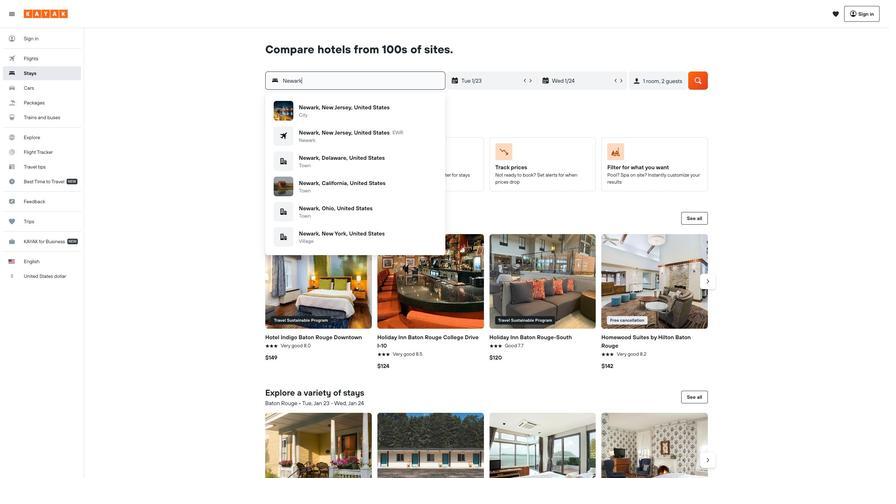 Task type: describe. For each thing, give the bounding box(es) containing it.
bed & breakfast element
[[265, 413, 372, 478]]

forward image for stays near you carousel region
[[705, 278, 712, 285]]

Enter a city, hotel, airport or landmark text field
[[279, 76, 445, 86]]

holiday inn baton rouge college drive i-10 element
[[377, 234, 484, 329]]

inn element
[[602, 413, 708, 478]]

navigation menu image
[[8, 10, 15, 17]]

city:newark, california, united states image
[[274, 177, 293, 196]]

motel element
[[377, 413, 484, 478]]

hotel indigo baton rouge downtown element
[[265, 234, 372, 329]]

explore a variety of stays carousel region
[[263, 410, 716, 478]]

hotel element
[[490, 413, 596, 478]]

homewood suites by hilton baton rouge element
[[602, 234, 708, 329]]



Task type: locate. For each thing, give the bounding box(es) containing it.
2 forward image from the top
[[705, 457, 712, 464]]

list box
[[271, 98, 440, 250]]

united states (english) image
[[8, 259, 15, 264]]

forward image inside stays near you carousel region
[[705, 278, 712, 285]]

None search field
[[255, 56, 719, 104]]

city:newark, new jersey, united states image
[[274, 101, 293, 121]]

0 vertical spatial forward image
[[705, 278, 712, 285]]

stays near you carousel region
[[263, 231, 716, 373]]

1 vertical spatial forward image
[[705, 457, 712, 464]]

holiday inn baton rouge-south element
[[490, 234, 596, 329]]

1 forward image from the top
[[705, 278, 712, 285]]

forward image for 'explore a variety of stays carousel' region
[[705, 457, 712, 464]]

forward image
[[705, 278, 712, 285], [705, 457, 712, 464]]

figure
[[271, 143, 363, 163], [383, 143, 475, 163], [495, 143, 587, 163], [608, 143, 699, 163], [265, 234, 372, 329], [490, 234, 596, 329], [602, 234, 708, 329]]

forward image inside 'explore a variety of stays carousel' region
[[705, 457, 712, 464]]



Task type: vqa. For each thing, say whether or not it's contained in the screenshot.
Holiday Inn Baton Rouge College Drive I-10 ELEMENT
yes



